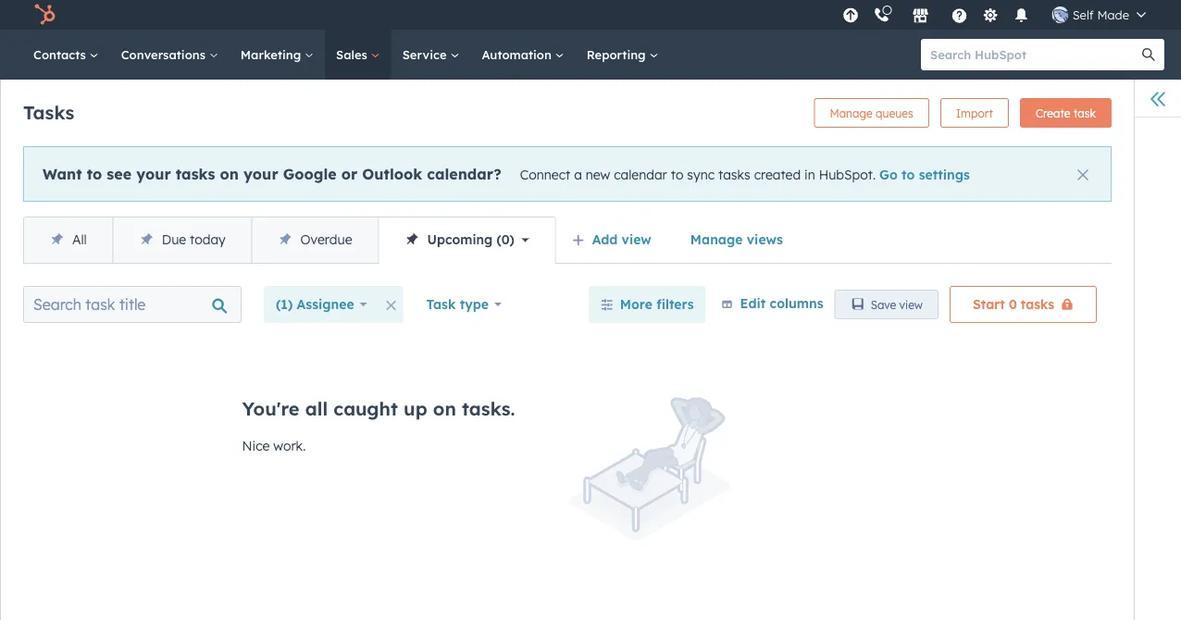 Task type: vqa. For each thing, say whether or not it's contained in the screenshot.
Start 0 tasks
yes



Task type: locate. For each thing, give the bounding box(es) containing it.
edit columns button
[[721, 292, 824, 316]]

Search task title search field
[[23, 286, 242, 323]]

notifications button
[[1006, 0, 1038, 30]]

calling icon button
[[866, 3, 898, 27]]

ruby anderson image
[[1052, 6, 1069, 23]]

manage left views at the right of page
[[691, 231, 743, 248]]

manage for manage queues
[[830, 106, 873, 120]]

your right see
[[136, 164, 171, 183]]

on right up
[[433, 397, 456, 420]]

marketing link
[[229, 30, 325, 80]]

view for save view
[[900, 298, 923, 312]]

(1)
[[276, 296, 293, 312]]

up
[[404, 397, 427, 420]]

help image
[[952, 8, 968, 25]]

on up 'today'
[[220, 164, 239, 183]]

1 vertical spatial on
[[433, 397, 456, 420]]

on inside want to see your tasks on your google or outlook calendar? alert
[[220, 164, 239, 183]]

self made
[[1073, 7, 1130, 22]]

manage views
[[691, 231, 783, 248]]

view inside "popup button"
[[622, 231, 652, 248]]

tasks right sync
[[718, 166, 751, 182]]

a
[[574, 166, 582, 182]]

calendar?
[[427, 164, 502, 183]]

0 vertical spatial manage
[[830, 106, 873, 120]]

marketplaces image
[[913, 8, 929, 25]]

start 0 tasks
[[973, 296, 1055, 312]]

service
[[402, 47, 450, 62]]

create task link
[[1020, 98, 1112, 128]]

add view
[[592, 231, 652, 248]]

0 horizontal spatial on
[[220, 164, 239, 183]]

self
[[1073, 7, 1094, 22]]

0 horizontal spatial view
[[622, 231, 652, 248]]

nice
[[242, 438, 270, 454]]

0 vertical spatial 0
[[501, 231, 510, 248]]

1 horizontal spatial manage
[[830, 106, 873, 120]]

new
[[586, 166, 610, 182]]

your left google
[[244, 164, 278, 183]]

to left see
[[87, 164, 102, 183]]

0 vertical spatial on
[[220, 164, 239, 183]]

calendar
[[614, 166, 667, 182]]

2 horizontal spatial tasks
[[1021, 296, 1055, 312]]

tasks inside button
[[1021, 296, 1055, 312]]

1 vertical spatial manage
[[691, 231, 743, 248]]

service link
[[391, 30, 471, 80]]

tasks right start
[[1021, 296, 1055, 312]]

manage queues link
[[814, 98, 929, 128]]

on
[[220, 164, 239, 183], [433, 397, 456, 420]]

overdue
[[301, 231, 352, 248]]

all link
[[24, 218, 113, 263]]

sales link
[[325, 30, 391, 80]]

overdue link
[[251, 218, 378, 263]]

sales
[[336, 47, 371, 62]]

1 vertical spatial view
[[900, 298, 923, 312]]

save view
[[871, 298, 923, 312]]

tasks
[[176, 164, 215, 183], [718, 166, 751, 182], [1021, 296, 1055, 312]]

import
[[956, 106, 993, 120]]

due today link
[[113, 218, 251, 263]]

upgrade link
[[839, 5, 863, 25]]

to left sync
[[671, 166, 684, 182]]

navigation
[[23, 217, 556, 264]]

settings
[[919, 166, 970, 182]]

to right go
[[902, 166, 915, 182]]

view for add view
[[622, 231, 652, 248]]

view right add
[[622, 231, 652, 248]]

your
[[136, 164, 171, 183], [244, 164, 278, 183]]

want to see your tasks on your google or outlook calendar?
[[43, 164, 502, 183]]

create
[[1036, 106, 1071, 120]]

view
[[622, 231, 652, 248], [900, 298, 923, 312]]

start 0 tasks button
[[950, 286, 1097, 323]]

search button
[[1133, 39, 1165, 70]]

1 horizontal spatial on
[[433, 397, 456, 420]]

import link
[[940, 98, 1009, 128]]

contacts link
[[22, 30, 110, 80]]

tasks.
[[462, 397, 515, 420]]

to
[[87, 164, 102, 183], [671, 166, 684, 182], [902, 166, 915, 182]]

navigation containing all
[[23, 217, 556, 264]]

assignee
[[297, 296, 354, 312]]

manage
[[830, 106, 873, 120], [691, 231, 743, 248]]

in
[[805, 166, 815, 182]]

more filters link
[[589, 286, 706, 323]]

1 vertical spatial 0
[[1009, 296, 1017, 312]]

manage inside tasks banner
[[830, 106, 873, 120]]

view inside button
[[900, 298, 923, 312]]

search image
[[1143, 48, 1155, 61]]

outlook
[[362, 164, 422, 183]]

0 horizontal spatial manage
[[691, 231, 743, 248]]

caught
[[334, 397, 398, 420]]

0 right start
[[1009, 296, 1017, 312]]

save view button
[[835, 290, 939, 319]]

reporting link
[[576, 30, 670, 80]]

0 horizontal spatial your
[[136, 164, 171, 183]]

0 vertical spatial view
[[622, 231, 652, 248]]

all
[[72, 231, 87, 248]]

1 horizontal spatial view
[[900, 298, 923, 312]]

or
[[341, 164, 358, 183]]

more filters
[[620, 296, 694, 312]]

edit
[[740, 295, 766, 311]]

1 horizontal spatial 0
[[1009, 296, 1017, 312]]

0 inside button
[[1009, 296, 1017, 312]]

0 right upcoming on the left top of the page
[[501, 231, 510, 248]]

you're all caught up on tasks.
[[242, 397, 515, 420]]

tasks up the due today
[[176, 164, 215, 183]]

manage left "queues"
[[830, 106, 873, 120]]

1 horizontal spatial your
[[244, 164, 278, 183]]

all
[[305, 397, 328, 420]]

view right save
[[900, 298, 923, 312]]



Task type: describe. For each thing, give the bounding box(es) containing it.
task
[[1074, 106, 1096, 120]]

more
[[620, 296, 653, 312]]

notifications image
[[1014, 8, 1030, 25]]

upcoming
[[427, 231, 493, 248]]

see
[[107, 164, 131, 183]]

marketplaces button
[[902, 0, 940, 30]]

(
[[497, 231, 501, 248]]

today
[[190, 231, 226, 248]]

task type button
[[414, 286, 514, 323]]

settings image
[[983, 8, 999, 25]]

settings link
[[979, 5, 1002, 25]]

nice work.
[[242, 438, 306, 454]]

help button
[[944, 0, 976, 30]]

manage views link
[[678, 221, 795, 258]]

columns
[[770, 295, 824, 311]]

Search HubSpot search field
[[921, 39, 1148, 70]]

task type
[[426, 296, 489, 312]]

automation link
[[471, 30, 576, 80]]

want
[[43, 164, 82, 183]]

work.
[[273, 438, 306, 454]]

task
[[426, 296, 456, 312]]

sync
[[687, 166, 715, 182]]

upgrade image
[[843, 8, 859, 25]]

create task
[[1036, 106, 1096, 120]]

start
[[973, 296, 1005, 312]]

2 your from the left
[[244, 164, 278, 183]]

hubspot image
[[33, 4, 56, 26]]

conversations link
[[110, 30, 229, 80]]

upcoming ( 0 )
[[427, 231, 515, 248]]

1 horizontal spatial tasks
[[718, 166, 751, 182]]

conversations
[[121, 47, 209, 62]]

)
[[510, 231, 515, 248]]

manage queues
[[830, 106, 914, 120]]

views
[[747, 231, 783, 248]]

manage for manage views
[[691, 231, 743, 248]]

1 horizontal spatial to
[[671, 166, 684, 182]]

tasks
[[23, 100, 74, 124]]

queues
[[876, 106, 914, 120]]

add view button
[[560, 221, 667, 258]]

hubspot.
[[819, 166, 876, 182]]

connect
[[520, 166, 571, 182]]

0 horizontal spatial 0
[[501, 231, 510, 248]]

0 horizontal spatial to
[[87, 164, 102, 183]]

due today
[[162, 231, 226, 248]]

want to see your tasks on your google or outlook calendar? alert
[[23, 146, 1112, 202]]

due
[[162, 231, 186, 248]]

self made button
[[1041, 0, 1157, 30]]

you're
[[242, 397, 300, 420]]

connect a new calendar to sync tasks created in hubspot. go to settings
[[520, 166, 970, 182]]

hubspot link
[[22, 4, 69, 26]]

contacts
[[33, 47, 90, 62]]

automation
[[482, 47, 555, 62]]

go
[[880, 166, 898, 182]]

edit columns
[[740, 295, 824, 311]]

tasks banner
[[23, 93, 1112, 128]]

made
[[1098, 7, 1130, 22]]

2 horizontal spatial to
[[902, 166, 915, 182]]

(1) assignee
[[276, 296, 354, 312]]

calling icon image
[[874, 7, 890, 24]]

1 your from the left
[[136, 164, 171, 183]]

go to settings link
[[880, 166, 970, 182]]

(1) assignee button
[[264, 286, 379, 323]]

add
[[592, 231, 618, 248]]

type
[[460, 296, 489, 312]]

google
[[283, 164, 337, 183]]

created
[[754, 166, 801, 182]]

save
[[871, 298, 896, 312]]

0 horizontal spatial tasks
[[176, 164, 215, 183]]

close image
[[1078, 169, 1089, 181]]

reporting
[[587, 47, 649, 62]]

self made menu
[[838, 0, 1159, 30]]

marketing
[[241, 47, 305, 62]]

filters
[[657, 296, 694, 312]]



